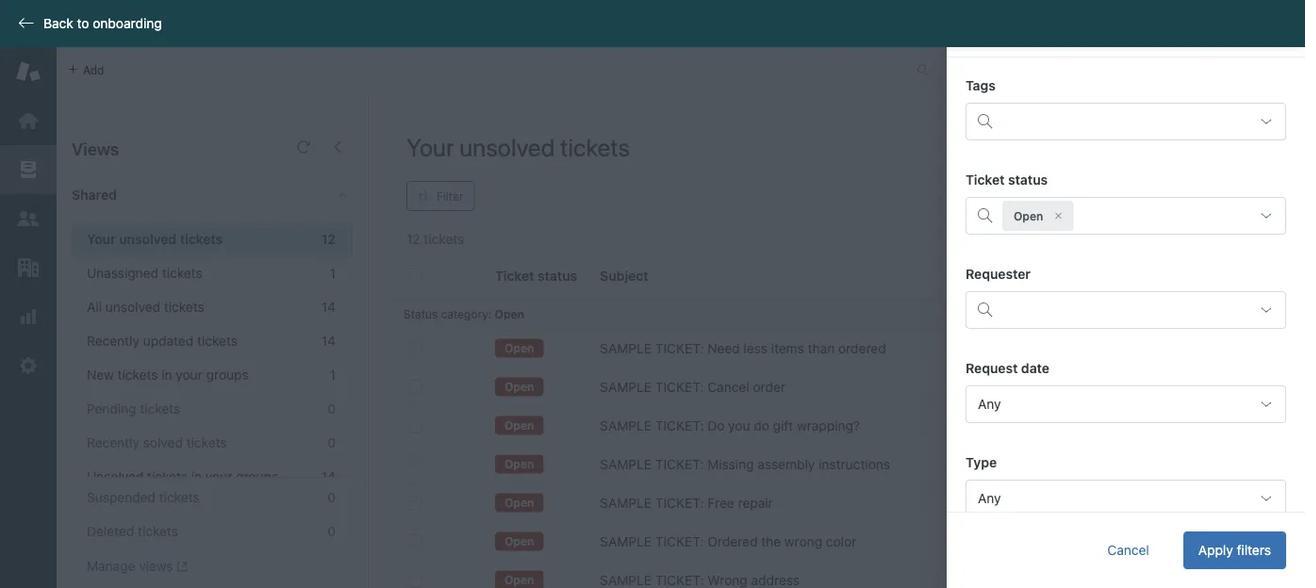 Task type: describe. For each thing, give the bounding box(es) containing it.
recently updated tickets
[[87, 334, 238, 349]]

allen
[[1006, 496, 1036, 511]]

do
[[754, 418, 770, 434]]

open option
[[1003, 201, 1074, 231]]

pending
[[87, 401, 136, 417]]

ago for sitwat
[[1147, 534, 1170, 550]]

14 for unsolved tickets in your groups
[[322, 469, 336, 485]]

0 vertical spatial your
[[407, 133, 454, 161]]

ram
[[957, 534, 984, 550]]

ticket: for do
[[656, 418, 704, 434]]

than
[[808, 341, 835, 357]]

less
[[744, 341, 768, 357]]

row containing sample ticket: cancel order
[[392, 368, 1306, 407]]

row containing sample ticket: free repair
[[392, 484, 1306, 523]]

sample ticket: need less items than ordered link
[[600, 340, 887, 359]]

recently for recently updated tickets
[[87, 334, 140, 349]]

0 vertical spatial unsolved
[[460, 133, 555, 161]]

new tickets in your groups
[[87, 367, 249, 383]]

get started image
[[16, 109, 41, 133]]

tags
[[966, 78, 996, 93]]

boonsri saeli
[[957, 341, 1036, 357]]

your for unsolved tickets in your groups
[[206, 469, 232, 485]]

views
[[139, 559, 173, 575]]

requester inside button
[[957, 269, 1022, 285]]

unsolved for 14
[[106, 300, 160, 315]]

0 for pending tickets
[[328, 401, 336, 417]]

ordered
[[839, 341, 887, 357]]

unsolved
[[87, 469, 144, 485]]

marcus allen
[[957, 496, 1036, 511]]

onboarding
[[93, 16, 162, 31]]

sample ticket: free repair
[[600, 496, 774, 511]]

sample ticket: ordered the wrong color link
[[600, 533, 857, 552]]

ram sitwat
[[957, 534, 1026, 550]]

1 for sample ticket: do you do gift wrapping?
[[1106, 418, 1112, 434]]

any for request date
[[978, 397, 1002, 412]]

solved
[[143, 435, 183, 451]]

ana oliveira
[[957, 418, 1030, 434]]

open row
[[392, 562, 1306, 589]]

urgent for jensen
[[1265, 380, 1306, 395]]

any field for type
[[966, 480, 1287, 518]]

the
[[762, 534, 781, 550]]

suspended tickets
[[87, 490, 200, 506]]

type
[[966, 455, 997, 471]]

open inside row
[[505, 574, 534, 587]]

oliveira
[[984, 418, 1030, 434]]

to
[[77, 16, 89, 31]]

1 vertical spatial your unsolved tickets
[[87, 232, 223, 247]]

requester button
[[957, 269, 1037, 286]]

in for unsolved
[[191, 469, 202, 485]]

updated
[[143, 334, 194, 349]]

all unsolved tickets
[[87, 300, 204, 315]]

1 vertical spatial your
[[87, 232, 116, 247]]

filter button
[[407, 181, 475, 211]]

ticket: for free
[[656, 496, 704, 511]]

in for new
[[162, 367, 172, 383]]

open inside option
[[1014, 209, 1044, 223]]

shared heading
[[57, 167, 368, 224]]

customers image
[[16, 207, 41, 231]]

jensen
[[990, 380, 1033, 395]]

wrapping?
[[797, 418, 860, 434]]

views image
[[16, 158, 41, 182]]

shared button
[[57, 167, 318, 224]]

reporting image
[[16, 305, 41, 329]]

sample for sample ticket: ordered the wrong color
[[600, 534, 652, 550]]

recently for recently solved tickets
[[87, 435, 140, 451]]

items
[[771, 341, 805, 357]]

recently solved tickets
[[87, 435, 227, 451]]

marcus
[[957, 496, 1002, 511]]

row containing sample ticket: do you do gift wrapping?
[[392, 407, 1306, 446]]

14 for all unsolved tickets
[[322, 300, 336, 315]]

category:
[[441, 308, 492, 321]]

ticket status
[[966, 172, 1048, 188]]

saeli
[[1007, 341, 1036, 357]]

14 for recently updated tickets
[[322, 334, 336, 349]]

tags element
[[966, 103, 1287, 141]]

about for oliveira
[[1067, 418, 1102, 434]]

row containing sample ticket: ordered the wrong color
[[392, 523, 1306, 562]]

free
[[708, 496, 735, 511]]

about for jensen
[[1067, 380, 1102, 395]]

sample for sample ticket: need less items than ordered
[[600, 341, 652, 357]]

unassigned tickets
[[87, 266, 203, 281]]

your for new tickets in your groups
[[176, 367, 203, 383]]

wrong
[[785, 534, 823, 550]]

open for sample ticket: free repair
[[505, 497, 534, 510]]

groups for new tickets in your groups
[[206, 367, 249, 383]]

need
[[708, 341, 740, 357]]

about 1 hour ago for luka jensen
[[1067, 380, 1170, 395]]

sample ticket: missing assembly instructions link
[[600, 456, 891, 475]]

boonsri
[[957, 341, 1003, 357]]

refresh views pane image
[[296, 140, 311, 155]]

row containing sample ticket: need less items than ordered
[[392, 330, 1306, 368]]

ticket: for missing
[[656, 457, 704, 473]]

apply filters
[[1199, 543, 1272, 559]]

0 vertical spatial your unsolved tickets
[[407, 133, 630, 161]]

order
[[753, 380, 786, 395]]

jakub
[[957, 457, 994, 473]]

manage views link
[[87, 559, 188, 576]]

suspended
[[87, 490, 156, 506]]

sitwat
[[988, 534, 1026, 550]]

hour for oliveira
[[1116, 418, 1143, 434]]

do
[[708, 418, 725, 434]]

open for sample ticket: ordered the wrong color
[[505, 535, 534, 548]]

sample ticket: need less items than ordered
[[600, 341, 887, 357]]

sample for sample ticket: missing assembly instructions
[[600, 457, 652, 473]]

instructions
[[819, 457, 891, 473]]

requester inside filter dialog
[[966, 267, 1031, 282]]

shared
[[72, 187, 117, 203]]

filter
[[437, 190, 464, 203]]

sample ticket: do you do gift wrapping?
[[600, 418, 860, 434]]

0 for suspended tickets
[[328, 490, 336, 506]]

manage views
[[87, 559, 173, 575]]

any for type
[[978, 491, 1002, 507]]



Task type: locate. For each thing, give the bounding box(es) containing it.
1 horizontal spatial your
[[407, 133, 454, 161]]

1 horizontal spatial your unsolved tickets
[[407, 133, 630, 161]]

zendesk support image
[[16, 59, 41, 84]]

2 row from the top
[[392, 368, 1306, 407]]

sample for sample ticket: free repair
[[600, 496, 652, 511]]

manage
[[87, 559, 135, 575]]

4 row from the top
[[392, 446, 1306, 484]]

1 row from the top
[[392, 330, 1306, 368]]

0 vertical spatial about 1 hour ago
[[1067, 380, 1170, 395]]

ticket: inside "link"
[[656, 534, 704, 550]]

1 vertical spatial hour
[[1116, 418, 1143, 434]]

in
[[162, 367, 172, 383], [191, 469, 202, 485]]

ticket
[[966, 172, 1005, 188], [1192, 380, 1229, 395], [1192, 418, 1229, 434], [1192, 534, 1229, 550]]

your unsolved tickets
[[407, 133, 630, 161], [87, 232, 223, 247]]

1 vertical spatial unsolved
[[119, 232, 177, 247]]

0 vertical spatial any
[[978, 397, 1002, 412]]

2 norma from the top
[[1265, 496, 1306, 511]]

0 vertical spatial 14
[[322, 300, 336, 315]]

all
[[87, 300, 102, 315]]

wójcik
[[997, 457, 1038, 473]]

unsolved for 12
[[119, 232, 177, 247]]

0 for recently solved tickets
[[328, 435, 336, 451]]

views
[[72, 139, 119, 159]]

sample ticket: free repair link
[[600, 494, 774, 513]]

sample inside "link"
[[600, 534, 652, 550]]

1 vertical spatial cancel
[[1108, 543, 1150, 559]]

norma
[[1265, 418, 1306, 434], [1265, 496, 1306, 511]]

sample ticket: cancel order
[[600, 380, 786, 395]]

recently down pending
[[87, 435, 140, 451]]

5 ticket: from the top
[[656, 496, 704, 511]]

1 about from the top
[[1067, 380, 1102, 395]]

2 ticket: from the top
[[656, 380, 704, 395]]

collapse views pane image
[[330, 140, 345, 155]]

any
[[978, 397, 1002, 412], [978, 491, 1002, 507]]

recently
[[87, 334, 140, 349], [87, 435, 140, 451]]

cancel
[[708, 380, 750, 395], [1108, 543, 1150, 559]]

row down the wrapping?
[[392, 446, 1306, 484]]

(opens in a new tab) image
[[173, 562, 188, 573]]

1 0 from the top
[[328, 401, 336, 417]]

0 for deleted tickets
[[328, 524, 336, 540]]

ticket inside filter dialog
[[966, 172, 1005, 188]]

2 recently from the top
[[87, 435, 140, 451]]

0 horizontal spatial your
[[176, 367, 203, 383]]

missing
[[708, 457, 754, 473]]

ticket: down sample ticket: free repair link at the bottom
[[656, 534, 704, 550]]

assembly
[[758, 457, 816, 473]]

filter dialog
[[947, 0, 1306, 589]]

1
[[330, 266, 336, 281], [330, 367, 336, 383], [1106, 380, 1112, 395], [1106, 418, 1112, 434], [1106, 534, 1112, 550]]

your down updated
[[176, 367, 203, 383]]

request
[[966, 361, 1018, 376]]

ticket:
[[656, 341, 704, 357], [656, 380, 704, 395], [656, 418, 704, 434], [656, 457, 704, 473], [656, 496, 704, 511], [656, 534, 704, 550]]

3 sample from the top
[[600, 418, 652, 434]]

status
[[404, 308, 438, 321]]

ordered
[[708, 534, 758, 550]]

about right sitwat
[[1067, 534, 1102, 550]]

1 ago from the top
[[1147, 380, 1170, 395]]

2 any field from the top
[[966, 480, 1287, 518]]

organizations image
[[16, 256, 41, 280]]

pending tickets
[[87, 401, 180, 417]]

2 vertical spatial unsolved
[[106, 300, 160, 315]]

sample ticket: cancel order link
[[600, 378, 786, 397]]

open for sample ticket: cancel order
[[505, 381, 534, 394]]

ticket: left free
[[656, 496, 704, 511]]

your unsolved tickets up filter
[[407, 133, 630, 161]]

apply filters button
[[1184, 532, 1287, 570]]

ticket: for cancel
[[656, 380, 704, 395]]

ticket: inside 'link'
[[656, 418, 704, 434]]

about right jensen
[[1067, 380, 1102, 395]]

cancel button
[[1093, 532, 1165, 570]]

requester up "boonsri saeli"
[[957, 269, 1022, 285]]

deleted tickets
[[87, 524, 178, 540]]

norma for allen
[[1265, 496, 1306, 511]]

3 0 from the top
[[328, 490, 336, 506]]

any field for request date
[[966, 386, 1287, 424]]

2 about 1 hour ago from the top
[[1067, 418, 1170, 434]]

0 vertical spatial ago
[[1147, 380, 1170, 395]]

2 14 from the top
[[322, 334, 336, 349]]

1 for sample ticket: ordered the wrong color
[[1106, 534, 1112, 550]]

apply
[[1199, 543, 1234, 559]]

your down recently solved tickets at left bottom
[[206, 469, 232, 485]]

row up color
[[392, 484, 1306, 523]]

0 horizontal spatial your
[[87, 232, 116, 247]]

5 sample from the top
[[600, 496, 652, 511]]

4 ticket: from the top
[[656, 457, 704, 473]]

about 1 hour ago
[[1067, 380, 1170, 395], [1067, 418, 1170, 434], [1067, 534, 1170, 550]]

1 vertical spatial any
[[978, 491, 1002, 507]]

row
[[392, 330, 1306, 368], [392, 368, 1306, 407], [392, 407, 1306, 446], [392, 446, 1306, 484], [392, 484, 1306, 523], [392, 523, 1306, 562]]

any down luka jensen
[[978, 397, 1002, 412]]

ago for oliveira
[[1147, 418, 1170, 434]]

1 vertical spatial recently
[[87, 435, 140, 451]]

2 hour from the top
[[1116, 418, 1143, 434]]

1 any field from the top
[[966, 386, 1287, 424]]

2 vertical spatial ago
[[1147, 534, 1170, 550]]

open for sample ticket: do you do gift wrapping?
[[505, 419, 534, 432]]

sample for sample ticket: cancel order
[[600, 380, 652, 395]]

1 any from the top
[[978, 397, 1002, 412]]

0 vertical spatial in
[[162, 367, 172, 383]]

1 vertical spatial in
[[191, 469, 202, 485]]

4 sample from the top
[[600, 457, 652, 473]]

row down "ordered"
[[392, 368, 1306, 407]]

0 vertical spatial norma
[[1265, 418, 1306, 434]]

repair
[[738, 496, 774, 511]]

row up the wrapping?
[[392, 330, 1306, 368]]

back to onboarding link
[[0, 15, 171, 32]]

1 ticket: from the top
[[656, 341, 704, 357]]

luka
[[957, 380, 986, 395]]

back to onboarding
[[43, 16, 162, 31]]

open
[[1014, 209, 1044, 223], [495, 308, 525, 321], [505, 342, 534, 355], [505, 381, 534, 394], [505, 419, 534, 432], [505, 458, 534, 471], [505, 497, 534, 510], [505, 535, 534, 548], [505, 574, 534, 587]]

3 14 from the top
[[322, 469, 336, 485]]

3 about from the top
[[1067, 534, 1102, 550]]

row up "instructions"
[[392, 407, 1306, 446]]

1 vertical spatial any field
[[966, 480, 1287, 518]]

row down "instructions"
[[392, 523, 1306, 562]]

your unsolved tickets up the unassigned tickets
[[87, 232, 223, 247]]

0 vertical spatial hour
[[1116, 380, 1143, 395]]

2 any from the top
[[978, 491, 1002, 507]]

2 0 from the top
[[328, 435, 336, 451]]

subject
[[600, 268, 649, 284]]

about for sitwat
[[1067, 534, 1102, 550]]

sample ticket: missing assembly instructions
[[600, 457, 891, 473]]

sample ticket: do you do gift wrapping? link
[[600, 417, 860, 436]]

0 vertical spatial your
[[176, 367, 203, 383]]

1 vertical spatial ago
[[1147, 418, 1170, 434]]

1 vertical spatial urgent
[[1265, 534, 1306, 550]]

6 sample from the top
[[600, 534, 652, 550]]

1 horizontal spatial cancel
[[1108, 543, 1150, 559]]

conversations button
[[951, 55, 1091, 85]]

luka jensen
[[957, 380, 1033, 395]]

ticket: up sample ticket: cancel order
[[656, 341, 704, 357]]

any left allen
[[978, 491, 1002, 507]]

1 about 1 hour ago from the top
[[1067, 380, 1170, 395]]

cancel left apply
[[1108, 543, 1150, 559]]

open for sample ticket: missing assembly instructions
[[505, 458, 534, 471]]

groups for unsolved tickets in your groups
[[236, 469, 279, 485]]

6 ticket: from the top
[[656, 534, 704, 550]]

1 14 from the top
[[322, 300, 336, 315]]

1 norma from the top
[[1265, 418, 1306, 434]]

3 about 1 hour ago from the top
[[1067, 534, 1170, 550]]

2 vertical spatial about
[[1067, 534, 1102, 550]]

in down recently solved tickets at left bottom
[[191, 469, 202, 485]]

main element
[[0, 47, 57, 589]]

3 row from the top
[[392, 407, 1306, 446]]

new
[[87, 367, 114, 383]]

cancel inside "button"
[[1108, 543, 1150, 559]]

ana
[[957, 418, 981, 434]]

hour for jensen
[[1116, 380, 1143, 395]]

1 horizontal spatial your
[[206, 469, 232, 485]]

ticket for jensen
[[1192, 380, 1229, 395]]

1 sample from the top
[[600, 341, 652, 357]]

unassigned
[[87, 266, 159, 281]]

deleted
[[87, 524, 134, 540]]

3 ticket: from the top
[[656, 418, 704, 434]]

sample for sample ticket: do you do gift wrapping?
[[600, 418, 652, 434]]

in down updated
[[162, 367, 172, 383]]

ticket: for ordered
[[656, 534, 704, 550]]

about 1 hour ago for ram sitwat
[[1067, 534, 1170, 550]]

6 row from the top
[[392, 523, 1306, 562]]

recently up new on the left bottom
[[87, 334, 140, 349]]

ticket: left the do at the bottom of page
[[656, 418, 704, 434]]

ago
[[1147, 380, 1170, 395], [1147, 418, 1170, 434], [1147, 534, 1170, 550]]

0 vertical spatial about
[[1067, 380, 1102, 395]]

4 0 from the top
[[328, 524, 336, 540]]

unsolved
[[460, 133, 555, 161], [119, 232, 177, 247], [106, 300, 160, 315]]

gift
[[773, 418, 794, 434]]

open for sample ticket: need less items than ordered
[[505, 342, 534, 355]]

your up filter 'button'
[[407, 133, 454, 161]]

ago for jensen
[[1147, 380, 1170, 395]]

1 vertical spatial norma
[[1265, 496, 1306, 511]]

unsolved down unassigned
[[106, 300, 160, 315]]

1 horizontal spatial in
[[191, 469, 202, 485]]

cancel up sample ticket: do you do gift wrapping?
[[708, 380, 750, 395]]

about right oliveira
[[1067, 418, 1102, 434]]

your up unassigned
[[87, 232, 116, 247]]

2 urgent from the top
[[1265, 534, 1306, 550]]

ticket: up sample ticket: do you do gift wrapping?
[[656, 380, 704, 395]]

0 vertical spatial recently
[[87, 334, 140, 349]]

ticket for oliveira
[[1192, 418, 1229, 434]]

12
[[321, 232, 336, 247]]

your
[[176, 367, 203, 383], [206, 469, 232, 485]]

3 ago from the top
[[1147, 534, 1170, 550]]

0
[[328, 401, 336, 417], [328, 435, 336, 451], [328, 490, 336, 506], [328, 524, 336, 540]]

1 urgent from the top
[[1265, 380, 1306, 395]]

unsolved tickets in your groups
[[87, 469, 279, 485]]

unsolved up the unassigned tickets
[[119, 232, 177, 247]]

requester down open option
[[966, 267, 1031, 282]]

about
[[1067, 380, 1102, 395], [1067, 418, 1102, 434], [1067, 534, 1102, 550]]

2 vertical spatial 14
[[322, 469, 336, 485]]

0 vertical spatial urgent
[[1265, 380, 1306, 395]]

jakub wójcik
[[957, 457, 1038, 473]]

request date
[[966, 361, 1050, 376]]

0 vertical spatial cancel
[[708, 380, 750, 395]]

1 vertical spatial about
[[1067, 418, 1102, 434]]

0 horizontal spatial your unsolved tickets
[[87, 232, 223, 247]]

sample ticket: ordered the wrong color
[[600, 534, 857, 550]]

2 sample from the top
[[600, 380, 652, 395]]

ticket: up the sample ticket: free repair
[[656, 457, 704, 473]]

requester
[[966, 267, 1031, 282], [957, 269, 1022, 285]]

status
[[1009, 172, 1048, 188]]

3 hour from the top
[[1116, 534, 1143, 550]]

ticket status element
[[966, 197, 1287, 235]]

0 vertical spatial groups
[[206, 367, 249, 383]]

hour for sitwat
[[1116, 534, 1143, 550]]

Tags field
[[1003, 107, 1246, 137]]

conversations
[[972, 64, 1048, 77]]

hour
[[1116, 380, 1143, 395], [1116, 418, 1143, 434], [1116, 534, 1143, 550]]

requester element
[[966, 292, 1287, 329]]

1 recently from the top
[[87, 334, 140, 349]]

2 vertical spatial hour
[[1116, 534, 1143, 550]]

about 1 hour ago for ana oliveira
[[1067, 418, 1170, 434]]

5 row from the top
[[392, 484, 1306, 523]]

1 vertical spatial 14
[[322, 334, 336, 349]]

2 ago from the top
[[1147, 418, 1170, 434]]

admin image
[[16, 354, 41, 378]]

ticket for sitwat
[[1192, 534, 1229, 550]]

color
[[826, 534, 857, 550]]

1 vertical spatial about 1 hour ago
[[1067, 418, 1170, 434]]

status category: open
[[404, 308, 525, 321]]

Any field
[[966, 386, 1287, 424], [966, 480, 1287, 518]]

sample
[[600, 341, 652, 357], [600, 380, 652, 395], [600, 418, 652, 434], [600, 457, 652, 473], [600, 496, 652, 511], [600, 534, 652, 550]]

1 hour from the top
[[1116, 380, 1143, 395]]

1 vertical spatial your
[[206, 469, 232, 485]]

row containing sample ticket: missing assembly instructions
[[392, 446, 1306, 484]]

sample inside 'link'
[[600, 418, 652, 434]]

filters
[[1237, 543, 1272, 559]]

urgent for sitwat
[[1265, 534, 1306, 550]]

1 vertical spatial groups
[[236, 469, 279, 485]]

2 about from the top
[[1067, 418, 1102, 434]]

norma for oliveira
[[1265, 418, 1306, 434]]

ticket: for need
[[656, 341, 704, 357]]

back
[[43, 16, 73, 31]]

1 for sample ticket: cancel order
[[1106, 380, 1112, 395]]

0 horizontal spatial cancel
[[708, 380, 750, 395]]

you
[[729, 418, 751, 434]]

remove image
[[1053, 210, 1065, 222]]

0 vertical spatial any field
[[966, 386, 1287, 424]]

urgent
[[1265, 380, 1306, 395], [1265, 534, 1306, 550]]

0 horizontal spatial in
[[162, 367, 172, 383]]

2 vertical spatial about 1 hour ago
[[1067, 534, 1170, 550]]

unsolved up filter
[[460, 133, 555, 161]]



Task type: vqa. For each thing, say whether or not it's contained in the screenshot.


